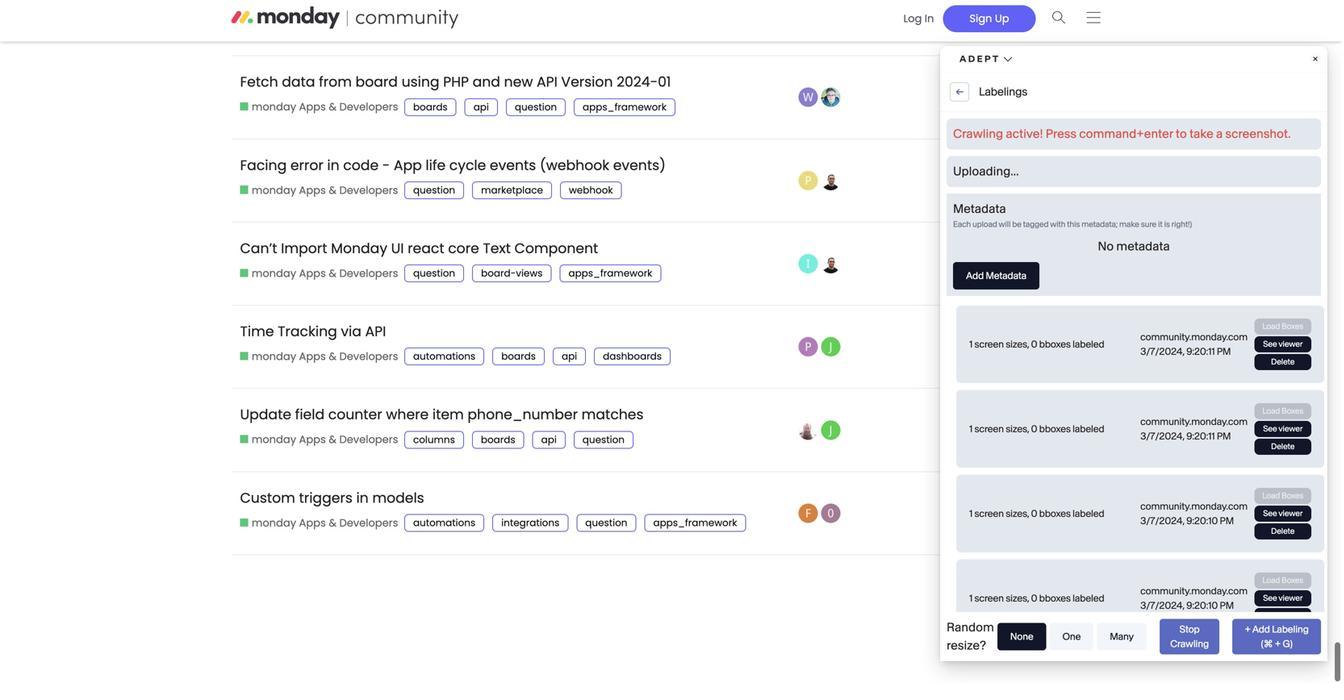 Task type: describe. For each thing, give the bounding box(es) containing it.
developers for code
[[339, 190, 398, 204]]

boards link up phone_number
[[493, 355, 545, 373]]

monday apps & developers for field
[[252, 440, 398, 454]]

apps_framework for custom triggers in models
[[653, 523, 737, 537]]

text
[[483, 246, 511, 265]]

log in button
[[895, 12, 943, 39]]

& for error
[[329, 190, 337, 204]]

1 apps from the top
[[299, 23, 326, 38]]

new
[[504, 79, 533, 99]]

ui
[[391, 246, 404, 265]]

1 monday apps & developers link from the top
[[240, 23, 398, 38]]

boards up using
[[413, 24, 448, 37]]

in for code
[[327, 162, 340, 182]]

01
[[658, 79, 671, 99]]

cycle
[[449, 162, 486, 182]]

monday apps & developers for tracking
[[252, 356, 398, 371]]

priyadharshini - original poster image
[[799, 178, 818, 197]]

time
[[240, 329, 274, 348]]

up
[[995, 18, 1010, 33]]

where
[[386, 412, 429, 432]]

columns
[[413, 440, 455, 454]]

1
[[949, 262, 953, 279]]

sign up
[[970, 18, 1010, 33]]

board
[[356, 79, 398, 99]]

log
[[904, 18, 922, 33]]

question for question link right of integrations link
[[586, 523, 628, 537]]

in for models
[[356, 496, 369, 515]]

0 vertical spatial api link
[[465, 105, 498, 123]]

facing
[[240, 162, 287, 182]]

97
[[1005, 428, 1019, 446]]

board-views
[[481, 274, 543, 287]]

1 22d from the top
[[1064, 12, 1086, 30]]

react
[[408, 246, 444, 265]]

update
[[240, 412, 291, 432]]

(webhook
[[540, 162, 610, 182]]

david @ david simpson apps - most recent poster image
[[822, 95, 841, 114]]

sign up button
[[943, 12, 1036, 39]]

23d link for custom triggers in models
[[1059, 500, 1090, 541]]

facing error in code - app life cycle events (webhook events) link
[[240, 150, 666, 194]]

using
[[402, 79, 440, 99]]

1.1k
[[1003, 12, 1020, 30]]

monday apps & developers for data
[[252, 107, 398, 121]]

fetch data from board using php and new api version 2024-01 link
[[240, 67, 671, 111]]

monday apps & developers link for tracking
[[240, 356, 398, 371]]

joseph laux - most recent poster image for update field counter where item phone_number matches
[[822, 428, 841, 447]]

apps for triggers
[[299, 523, 326, 537]]

78
[[1005, 179, 1019, 196]]

boards link down using
[[404, 105, 457, 123]]

marketplace
[[481, 190, 543, 204]]

automations for custom triggers in models
[[413, 523, 476, 537]]

boards down phone_number
[[481, 440, 516, 454]]

matias - most recent poster image for can't import monday ui react core text component
[[822, 261, 841, 281]]

in
[[925, 18, 934, 33]]

joseph laux - most recent poster image for time tracking via api
[[822, 344, 841, 364]]

and
[[473, 79, 500, 99]]

import
[[281, 246, 327, 265]]

tags list for can't import monday ui react core text component
[[404, 272, 670, 289]]

question link down 'react'
[[404, 272, 464, 289]]

life
[[426, 162, 446, 182]]

-
[[382, 162, 390, 182]]

can't import monday ui react core text component link
[[240, 234, 598, 277]]

& for field
[[329, 440, 337, 454]]

1 22d link from the top
[[1059, 0, 1090, 42]]

f.is - most recent poster image
[[822, 511, 841, 530]]

views
[[516, 274, 543, 287]]

time tracking via api link
[[240, 317, 386, 360]]

code
[[343, 162, 379, 182]]

api for update field counter where item phone_number matches
[[541, 440, 557, 454]]

board-
[[481, 274, 516, 287]]

70
[[1005, 262, 1019, 279]]

2024-
[[617, 79, 658, 99]]

1 & from the top
[[329, 23, 337, 38]]

monday for can't
[[252, 273, 296, 288]]

question link down life on the left
[[404, 188, 464, 206]]

php
[[443, 79, 469, 99]]

12 button
[[941, 3, 961, 39]]

board-views link
[[472, 272, 552, 289]]

monday for custom
[[252, 523, 296, 537]]

monday for fetch
[[252, 107, 296, 121]]

api inside "link"
[[365, 329, 386, 348]]

23d link for time tracking via api
[[1059, 333, 1090, 375]]

monday apps & developers link for field
[[240, 440, 398, 454]]

events
[[490, 162, 536, 182]]

update field counter where item phone_number matches link
[[240, 400, 644, 444]]

monday apps & developers link for triggers
[[240, 523, 398, 538]]

core
[[448, 246, 479, 265]]

via
[[341, 329, 362, 348]]

question for question link below matches
[[583, 440, 625, 454]]

monday apps & developers for error
[[252, 190, 398, 204]]

matches
[[582, 412, 644, 432]]

can't
[[240, 246, 277, 265]]

boards link down phone_number
[[472, 438, 524, 456]]



Task type: locate. For each thing, give the bounding box(es) containing it.
&
[[329, 23, 337, 38], [329, 107, 337, 121], [329, 190, 337, 204], [329, 273, 337, 288], [329, 356, 337, 371], [329, 440, 337, 454], [329, 523, 337, 537]]

2 horizontal spatial api
[[562, 357, 577, 370]]

102
[[1002, 512, 1021, 529]]

menu image
[[1087, 18, 1101, 30]]

fetch
[[240, 79, 278, 99]]

2 monday apps & developers link from the top
[[240, 107, 398, 121]]

tags list
[[404, 22, 700, 40], [404, 105, 684, 123], [404, 188, 630, 206], [404, 272, 670, 289], [404, 355, 679, 373], [404, 438, 642, 456], [404, 521, 754, 539]]

3
[[947, 95, 955, 113]]

monday apps & developers link down field
[[240, 440, 398, 454]]

23d link
[[1059, 333, 1090, 375], [1059, 416, 1090, 458], [1059, 500, 1090, 541]]

6 developers from the top
[[339, 440, 398, 454]]

apps down the time tracking via api
[[299, 356, 326, 371]]

5 tags list from the top
[[404, 355, 679, 373]]

1 vertical spatial joseph laux - most recent poster image
[[822, 428, 841, 447]]

2 22d link from the top
[[1059, 83, 1090, 125]]

2 vertical spatial 22d link
[[1059, 167, 1090, 208]]

apps down triggers on the bottom
[[299, 523, 326, 537]]

1 button
[[945, 253, 957, 289]]

23d right 112
[[1063, 345, 1086, 363]]

2 monday from the top
[[252, 107, 296, 121]]

monday apps & developers down import on the left of the page
[[252, 273, 398, 288]]

3 apps from the top
[[299, 190, 326, 204]]

4 monday apps & developers link from the top
[[240, 273, 398, 288]]

2 vertical spatial 23d link
[[1059, 500, 1090, 541]]

& for triggers
[[329, 523, 337, 537]]

app
[[394, 162, 422, 182]]

3 monday from the top
[[252, 190, 296, 204]]

2 monday apps & developers from the top
[[252, 107, 398, 121]]

automations for time tracking via api
[[413, 357, 476, 370]]

& up from
[[329, 23, 337, 38]]

6 apps from the top
[[299, 440, 326, 454]]

tags list for update field counter where item phone_number matches
[[404, 438, 642, 456]]

monday
[[331, 246, 388, 265]]

monday down time
[[252, 356, 296, 371]]

& up monday
[[329, 190, 337, 204]]

joseph laux - most recent poster image right yoni chanowitz - original poster "image"
[[822, 428, 841, 447]]

monday down the facing
[[252, 190, 296, 204]]

1 monday apps & developers from the top
[[252, 23, 398, 38]]

joseph laux - most recent poster image
[[822, 344, 841, 364], [822, 428, 841, 447]]

item
[[433, 412, 464, 432]]

22d for facing error in code - app life cycle events (webhook events)
[[1064, 179, 1086, 196]]

question down new
[[515, 107, 557, 121]]

ih - original poster image
[[799, 261, 818, 281]]

22d right '78'
[[1064, 179, 1086, 196]]

developers down counter
[[339, 440, 398, 454]]

0 vertical spatial joseph laux - most recent poster image
[[822, 344, 841, 364]]

0 vertical spatial 23d
[[1063, 345, 1086, 363]]

update field counter where item phone_number matches
[[240, 412, 644, 432]]

monday for time
[[252, 356, 296, 371]]

matias - most recent poster image for facing error in code - app life cycle events (webhook events)
[[822, 178, 841, 197]]

apps for error
[[299, 190, 326, 204]]

1 horizontal spatial api
[[537, 79, 558, 99]]

monday up fetch
[[252, 23, 296, 38]]

0 vertical spatial matias - most recent poster image
[[822, 178, 841, 197]]

3 monday apps & developers link from the top
[[240, 190, 398, 205]]

monday apps & developers link for data
[[240, 107, 398, 121]]

api link left dashboards link at the left
[[553, 355, 586, 373]]

custom triggers in models
[[240, 496, 424, 515]]

events)
[[613, 162, 666, 182]]

api right via
[[365, 329, 386, 348]]

tags list for fetch data from board using php and new api version 2024-01
[[404, 105, 684, 123]]

0 vertical spatial 22d
[[1064, 12, 1086, 30]]

automations link for time tracking via api
[[404, 355, 485, 373]]

4 monday from the top
[[252, 273, 296, 288]]

6 monday apps & developers from the top
[[252, 440, 398, 454]]

sign
[[970, 18, 992, 33]]

apps up 'data'
[[299, 23, 326, 38]]

facing error in code - app life cycle events (webhook events)
[[240, 162, 666, 182]]

7 developers from the top
[[339, 523, 398, 537]]

apps
[[299, 23, 326, 38], [299, 107, 326, 121], [299, 190, 326, 204], [299, 273, 326, 288], [299, 356, 326, 371], [299, 440, 326, 454], [299, 523, 326, 537]]

component
[[515, 246, 598, 265]]

joseph laux - most recent poster image right pr kotla - original poster icon
[[822, 344, 841, 364]]

apps for import
[[299, 273, 326, 288]]

question link down new
[[506, 105, 566, 123]]

can't import monday ui react core text component
[[240, 246, 598, 265]]

developers down models
[[339, 523, 398, 537]]

monday apps & developers link
[[240, 23, 398, 38], [240, 107, 398, 121], [240, 190, 398, 205], [240, 273, 398, 288], [240, 356, 398, 371], [240, 440, 398, 454], [240, 523, 398, 538]]

& for tracking
[[329, 356, 337, 371]]

developers down via
[[339, 356, 398, 371]]

question for question link under life on the left
[[413, 190, 455, 204]]

23d link for update field counter where item phone_number matches
[[1059, 416, 1090, 458]]

2 vertical spatial api link
[[532, 438, 566, 456]]

navigation containing log in
[[889, 7, 1111, 41]]

2 22d from the top
[[1064, 95, 1086, 113]]

developers down monday
[[339, 273, 398, 288]]

question link down matches
[[574, 438, 634, 456]]

custom
[[240, 496, 295, 515]]

22d link right 1.1k
[[1059, 0, 1090, 42]]

2 button
[[944, 169, 959, 206]]

3 23d from the top
[[1063, 512, 1086, 529]]

webhook link
[[560, 188, 622, 206]]

23d right "102"
[[1063, 512, 1086, 529]]

22d link for fetch data from board using php and new api version 2024-01
[[1059, 83, 1090, 125]]

23d for update field counter where item phone_number matches
[[1063, 428, 1086, 446]]

23d link right 97
[[1059, 416, 1090, 458]]

monday community forum image
[[231, 13, 490, 36]]

apps for data
[[299, 107, 326, 121]]

tags list for custom triggers in models
[[404, 521, 754, 539]]

2 automations from the top
[[413, 523, 476, 537]]

wz - most recent poster image
[[889, 11, 909, 31]]

1 vertical spatial automations link
[[404, 521, 485, 539]]

boards link up using
[[404, 22, 457, 40]]

7 apps from the top
[[299, 523, 326, 537]]

23d for time tracking via api
[[1063, 345, 1086, 363]]

2 vertical spatial apps_framework
[[653, 523, 737, 537]]

question down life on the left
[[413, 190, 455, 204]]

3 developers from the top
[[339, 190, 398, 204]]

apps_framework
[[583, 107, 667, 121], [569, 274, 653, 287], [653, 523, 737, 537]]

version
[[561, 79, 613, 99]]

3 tags list from the top
[[404, 188, 630, 206]]

2 vertical spatial 23d
[[1063, 512, 1086, 529]]

api right new
[[537, 79, 558, 99]]

7 monday apps & developers link from the top
[[240, 523, 398, 538]]

developers up board
[[339, 23, 398, 38]]

question for question link below new
[[515, 107, 557, 121]]

integrations link
[[493, 521, 569, 539]]

developers down board
[[339, 107, 398, 121]]

2 matias - most recent poster image from the top
[[822, 261, 841, 281]]

monday down update
[[252, 440, 296, 454]]

models
[[372, 496, 424, 515]]

0 vertical spatial automations link
[[404, 355, 485, 373]]

boards up phone_number
[[501, 357, 536, 370]]

error
[[290, 162, 324, 182]]

3 monday apps & developers from the top
[[252, 190, 398, 204]]

0 horizontal spatial api
[[365, 329, 386, 348]]

tags list for time tracking via api
[[404, 355, 679, 373]]

developers for ui
[[339, 273, 398, 288]]

monday apps & developers up from
[[252, 23, 398, 38]]

0 vertical spatial apps_framework
[[583, 107, 667, 121]]

& down counter
[[329, 440, 337, 454]]

log in
[[904, 18, 934, 33]]

3 22d link from the top
[[1059, 167, 1090, 208]]

developers
[[339, 23, 398, 38], [339, 107, 398, 121], [339, 190, 398, 204], [339, 273, 398, 288], [339, 356, 398, 371], [339, 440, 398, 454], [339, 523, 398, 537]]

2 developers from the top
[[339, 107, 398, 121]]

1 vertical spatial 23d
[[1063, 428, 1086, 446]]

automations
[[413, 357, 476, 370], [413, 523, 476, 537]]

counter
[[328, 412, 382, 432]]

apps_framework link for custom triggers in models
[[645, 521, 746, 539]]

developers for models
[[339, 523, 398, 537]]

automations down models
[[413, 523, 476, 537]]

5 monday apps & developers from the top
[[252, 356, 398, 371]]

& down from
[[329, 107, 337, 121]]

2 vertical spatial apps_framework link
[[645, 521, 746, 539]]

112
[[1004, 345, 1019, 363]]

monday apps & developers down field
[[252, 440, 398, 454]]

2 automations link from the top
[[404, 521, 485, 539]]

1 horizontal spatial in
[[356, 496, 369, 515]]

boards down using
[[413, 107, 448, 121]]

22d link for facing error in code - app life cycle events (webhook events)
[[1059, 167, 1090, 208]]

monday for facing
[[252, 190, 296, 204]]

5 monday apps & developers link from the top
[[240, 356, 398, 371]]

4 tags list from the top
[[404, 272, 670, 289]]

fetch data from board using php and new api version 2024-01
[[240, 79, 671, 99]]

12
[[945, 12, 957, 30]]

2 vertical spatial 22d
[[1064, 179, 1086, 196]]

monday down custom
[[252, 523, 296, 537]]

field
[[295, 412, 325, 432]]

marios georgiou - original poster image
[[799, 95, 818, 114]]

1 vertical spatial apps_framework link
[[560, 272, 661, 289]]

api link down phone_number
[[532, 438, 566, 456]]

1 vertical spatial 22d link
[[1059, 83, 1090, 125]]

2 apps from the top
[[299, 107, 326, 121]]

api down the and
[[474, 107, 489, 121]]

1 vertical spatial api
[[562, 357, 577, 370]]

developers for api
[[339, 356, 398, 371]]

5 monday from the top
[[252, 356, 296, 371]]

& down monday
[[329, 273, 337, 288]]

automations link down models
[[404, 521, 485, 539]]

apps_framework link for fetch data from board using php and new api version 2024-01
[[574, 105, 676, 123]]

api
[[474, 107, 489, 121], [562, 357, 577, 370], [541, 440, 557, 454]]

monday apps & developers link up from
[[240, 23, 398, 38]]

2 23d from the top
[[1063, 428, 1086, 446]]

in
[[327, 162, 340, 182], [356, 496, 369, 515]]

question for question link below 'react'
[[413, 274, 455, 287]]

columns link
[[404, 438, 464, 456]]

apps_framework for fetch data from board using php and new api version 2024-01
[[583, 107, 667, 121]]

3 button
[[943, 86, 959, 122]]

francisco faria - original poster image
[[799, 511, 818, 530]]

2 & from the top
[[329, 107, 337, 121]]

dashboards
[[603, 357, 662, 370]]

1 23d link from the top
[[1059, 333, 1090, 375]]

question right the integrations
[[586, 523, 628, 537]]

6 monday apps & developers link from the top
[[240, 440, 398, 454]]

monday apps & developers for import
[[252, 273, 398, 288]]

1 joseph laux - most recent poster image from the top
[[822, 344, 841, 364]]

1 developers from the top
[[339, 23, 398, 38]]

matias - most recent poster image right ih - original poster icon
[[822, 261, 841, 281]]

5 developers from the top
[[339, 356, 398, 371]]

1 monday from the top
[[252, 23, 296, 38]]

apps for field
[[299, 440, 326, 454]]

api link for time tracking via api
[[553, 355, 586, 373]]

time tracking via api
[[240, 329, 386, 348]]

monday for update
[[252, 440, 296, 454]]

boards
[[413, 24, 448, 37], [413, 107, 448, 121], [501, 357, 536, 370], [481, 440, 516, 454]]

23d link right 112
[[1059, 333, 1090, 375]]

5 apps from the top
[[299, 356, 326, 371]]

automations up 'update field counter where item phone_number matches' "link"
[[413, 357, 476, 370]]

from
[[319, 79, 352, 99]]

23d
[[1063, 345, 1086, 363], [1063, 428, 1086, 446], [1063, 512, 1086, 529]]

integrations
[[501, 523, 560, 537]]

api left the dashboards
[[562, 357, 577, 370]]

2 tags list from the top
[[404, 105, 684, 123]]

1 tags list from the top
[[404, 22, 700, 40]]

developers down code
[[339, 190, 398, 204]]

monday apps & developers down the time tracking via api
[[252, 356, 398, 371]]

question
[[515, 107, 557, 121], [413, 190, 455, 204], [413, 274, 455, 287], [583, 440, 625, 454], [586, 523, 628, 537]]

22d link right '78'
[[1059, 167, 1090, 208]]

1 vertical spatial apps_framework
[[569, 274, 653, 287]]

tracking
[[278, 329, 337, 348]]

6 & from the top
[[329, 440, 337, 454]]

apps down field
[[299, 440, 326, 454]]

monday down can't
[[252, 273, 296, 288]]

1 vertical spatial 23d link
[[1059, 416, 1090, 458]]

5 & from the top
[[329, 356, 337, 371]]

dashboards link
[[594, 355, 671, 373]]

1 vertical spatial api
[[365, 329, 386, 348]]

tags list containing columns
[[404, 438, 642, 456]]

0 vertical spatial api
[[474, 107, 489, 121]]

api link for update field counter where item phone_number matches
[[532, 438, 566, 456]]

apps_framework link
[[574, 105, 676, 123], [560, 272, 661, 289], [645, 521, 746, 539]]

1 vertical spatial 22d
[[1064, 95, 1086, 113]]

matias - most recent poster image
[[822, 178, 841, 197], [822, 261, 841, 281]]

monday apps & developers link down the time tracking via api
[[240, 356, 398, 371]]

& for data
[[329, 107, 337, 121]]

7 monday from the top
[[252, 523, 296, 537]]

6 monday from the top
[[252, 440, 296, 454]]

118
[[1004, 95, 1019, 113]]

monday apps & developers down error on the top left of page
[[252, 190, 398, 204]]

7 monday apps & developers from the top
[[252, 523, 398, 537]]

23d right 97
[[1063, 428, 1086, 446]]

7 tags list from the top
[[404, 521, 754, 539]]

apps for tracking
[[299, 356, 326, 371]]

0 vertical spatial apps_framework link
[[574, 105, 676, 123]]

monday apps & developers link down error on the top left of page
[[240, 190, 398, 205]]

monday down fetch
[[252, 107, 296, 121]]

question link
[[506, 105, 566, 123], [404, 188, 464, 206], [404, 272, 464, 289], [574, 438, 634, 456], [577, 521, 637, 539]]

4 apps from the top
[[299, 273, 326, 288]]

7 & from the top
[[329, 523, 337, 537]]

0 horizontal spatial in
[[327, 162, 340, 182]]

4 & from the top
[[329, 273, 337, 288]]

pr kotla - original poster image
[[799, 344, 818, 364]]

question down 'react'
[[413, 274, 455, 287]]

data
[[282, 79, 315, 99]]

22d right the "118"
[[1064, 95, 1086, 113]]

monday apps & developers link for import
[[240, 273, 398, 288]]

developers for where
[[339, 440, 398, 454]]

automations link up 'update field counter where item phone_number matches' "link"
[[404, 355, 485, 373]]

1 horizontal spatial api
[[541, 440, 557, 454]]

yoni chanowitz - original poster image
[[799, 428, 818, 447]]

23d link right "102"
[[1059, 500, 1090, 541]]

2
[[948, 179, 955, 196]]

api for time tracking via api
[[562, 357, 577, 370]]

monday apps & developers link down from
[[240, 107, 398, 121]]

monday apps & developers link down triggers on the bottom
[[240, 523, 398, 538]]

22d for fetch data from board using php and new api version 2024-01
[[1064, 95, 1086, 113]]

phone_number
[[468, 412, 578, 432]]

22d
[[1064, 12, 1086, 30], [1064, 95, 1086, 113], [1064, 179, 1086, 196]]

matias - most recent poster image right priyadharshini - original poster icon
[[822, 178, 841, 197]]

3 & from the top
[[329, 190, 337, 204]]

& down the time tracking via api
[[329, 356, 337, 371]]

3 22d from the top
[[1064, 179, 1086, 196]]

api link down the and
[[465, 105, 498, 123]]

api down phone_number
[[541, 440, 557, 454]]

2 23d link from the top
[[1059, 416, 1090, 458]]

1 23d from the top
[[1063, 345, 1086, 363]]

in left models
[[356, 496, 369, 515]]

question down matches
[[583, 440, 625, 454]]

automations link for custom triggers in models
[[404, 521, 485, 539]]

tags list for facing error in code - app life cycle events (webhook events)
[[404, 188, 630, 206]]

0 horizontal spatial api
[[474, 107, 489, 121]]

1 vertical spatial matias - most recent poster image
[[822, 261, 841, 281]]

1 matias - most recent poster image from the top
[[822, 178, 841, 197]]

apps down 'data'
[[299, 107, 326, 121]]

0 vertical spatial api
[[537, 79, 558, 99]]

4 developers from the top
[[339, 273, 398, 288]]

api
[[537, 79, 558, 99], [365, 329, 386, 348]]

automations link
[[404, 355, 485, 373], [404, 521, 485, 539]]

22d link right the "118"
[[1059, 83, 1090, 125]]

0 vertical spatial 23d link
[[1059, 333, 1090, 375]]

0 vertical spatial in
[[327, 162, 340, 182]]

0 vertical spatial automations
[[413, 357, 476, 370]]

1 automations link from the top
[[404, 355, 485, 373]]

4 monday apps & developers from the top
[[252, 273, 398, 288]]

0 vertical spatial 22d link
[[1059, 0, 1090, 42]]

custom triggers in models link
[[240, 483, 424, 527]]

2 joseph laux - most recent poster image from the top
[[822, 428, 841, 447]]

boards link
[[404, 22, 457, 40], [404, 105, 457, 123], [493, 355, 545, 373], [472, 438, 524, 456]]

triggers
[[299, 496, 353, 515]]

apps down error on the top left of page
[[299, 190, 326, 204]]

3 23d link from the top
[[1059, 500, 1090, 541]]

developers for board
[[339, 107, 398, 121]]

1 vertical spatial api link
[[553, 355, 586, 373]]

1 automations from the top
[[413, 357, 476, 370]]

2 vertical spatial api
[[541, 440, 557, 454]]

webhook
[[569, 190, 613, 204]]

1 vertical spatial in
[[356, 496, 369, 515]]

api link
[[465, 105, 498, 123], [553, 355, 586, 373], [532, 438, 566, 456]]

monday apps & developers down triggers on the bottom
[[252, 523, 398, 537]]

search image
[[1053, 18, 1066, 30]]

1 vertical spatial automations
[[413, 523, 476, 537]]

navigation
[[889, 7, 1111, 41]]

marketplace link
[[472, 188, 552, 206]]

monday apps & developers for triggers
[[252, 523, 398, 537]]

& down custom triggers in models
[[329, 523, 337, 537]]

apps down import on the left of the page
[[299, 273, 326, 288]]

22d left menu icon
[[1064, 12, 1086, 30]]

monday apps & developers link down import on the left of the page
[[240, 273, 398, 288]]

& for import
[[329, 273, 337, 288]]

in right error on the top left of page
[[327, 162, 340, 182]]

monday apps & developers
[[252, 23, 398, 38], [252, 107, 398, 121], [252, 190, 398, 204], [252, 273, 398, 288], [252, 356, 398, 371], [252, 440, 398, 454], [252, 523, 398, 537]]

23d for custom triggers in models
[[1063, 512, 1086, 529]]

monday apps & developers down from
[[252, 107, 398, 121]]

monday
[[252, 23, 296, 38], [252, 107, 296, 121], [252, 190, 296, 204], [252, 273, 296, 288], [252, 356, 296, 371], [252, 440, 296, 454], [252, 523, 296, 537]]

6 tags list from the top
[[404, 438, 642, 456]]

question link right integrations link
[[577, 521, 637, 539]]

monday apps & developers link for error
[[240, 190, 398, 205]]



Task type: vqa. For each thing, say whether or not it's contained in the screenshot.
a in the the Taking what is highlighted in yellow to where the red arrow is directed Not having a Subitems Costs Column
no



